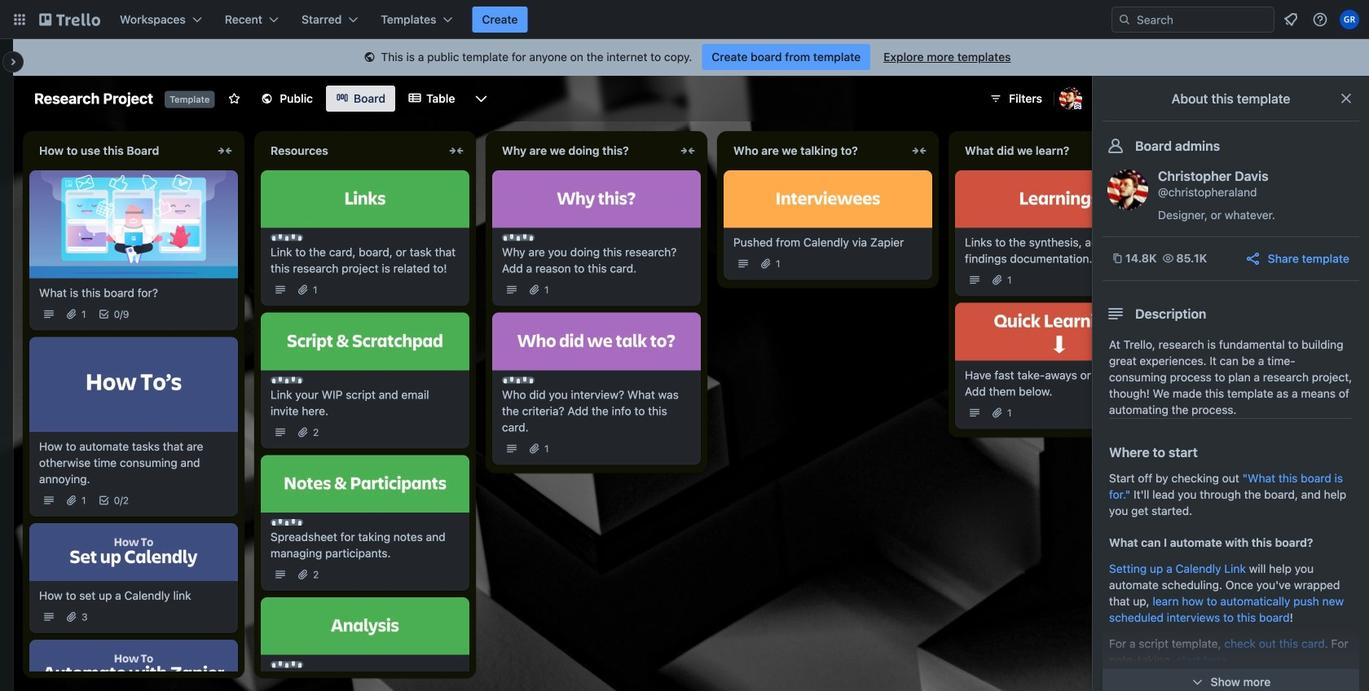 Task type: locate. For each thing, give the bounding box(es) containing it.
1 horizontal spatial collapse list image
[[678, 141, 698, 161]]

collapse list image
[[447, 141, 466, 161], [678, 141, 698, 161], [910, 141, 929, 161]]

None text field
[[29, 138, 212, 164], [261, 138, 443, 164], [724, 138, 906, 164], [29, 138, 212, 164], [261, 138, 443, 164], [724, 138, 906, 164]]

greg robinson (gregrobinson96) image
[[1340, 10, 1360, 29]]

primary element
[[0, 0, 1369, 39]]

search image
[[1118, 13, 1131, 26]]

3 collapse list image from the left
[[910, 141, 929, 161]]

Search field
[[1131, 8, 1274, 31]]

0 horizontal spatial collapse list image
[[447, 141, 466, 161]]

None text field
[[492, 138, 675, 164], [955, 138, 1138, 164], [492, 138, 675, 164], [955, 138, 1138, 164]]

christopher davis (christopheraland) image
[[1060, 87, 1082, 110]]

2 horizontal spatial collapse list image
[[910, 141, 929, 161]]

color: black, title: "needs personalization" element
[[271, 234, 303, 241], [502, 234, 535, 241], [271, 377, 303, 383], [502, 377, 535, 383], [271, 519, 303, 526], [271, 662, 303, 668]]



Task type: describe. For each thing, give the bounding box(es) containing it.
star or unstar board image
[[228, 92, 241, 105]]

Board name text field
[[26, 86, 161, 112]]

2 collapse list image from the left
[[678, 141, 698, 161]]

sm image
[[361, 50, 378, 66]]

collapse list image
[[215, 141, 235, 161]]

christopher davis (christopheraland) image
[[1108, 170, 1149, 210]]

open information menu image
[[1312, 11, 1329, 28]]

0 notifications image
[[1281, 10, 1301, 29]]

customize views image
[[473, 90, 489, 107]]

this member is an admin of this board. image
[[1074, 103, 1082, 110]]

1 collapse list image from the left
[[447, 141, 466, 161]]

back to home image
[[39, 7, 100, 33]]



Task type: vqa. For each thing, say whether or not it's contained in the screenshot.
leftmost christopher davis (christopheraland) image
yes



